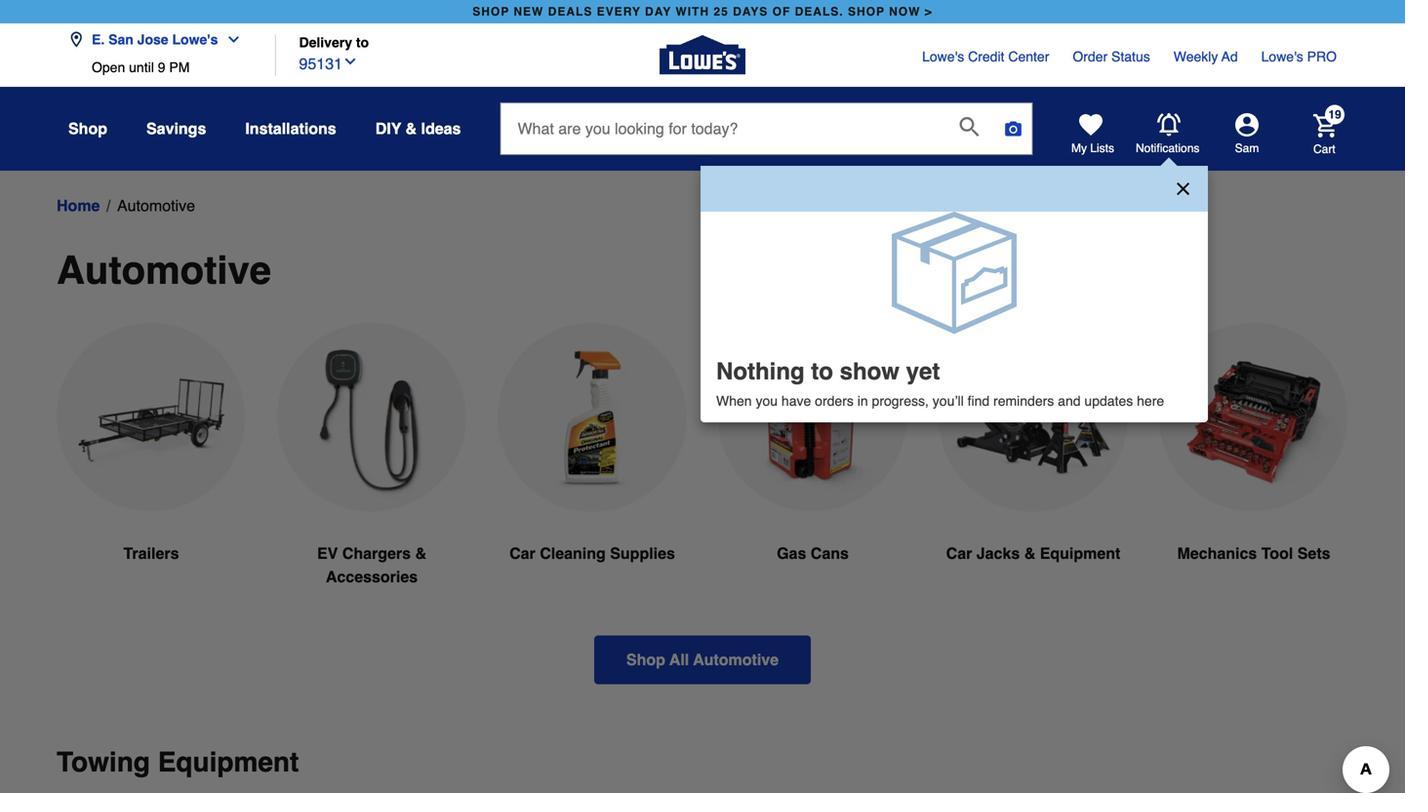 Task type: locate. For each thing, give the bounding box(es) containing it.
to up "orders"
[[811, 358, 833, 385]]

& right jacks
[[1024, 544, 1036, 563]]

0 horizontal spatial shop
[[472, 5, 509, 19]]

&
[[405, 120, 417, 138], [415, 544, 426, 563], [1024, 544, 1036, 563]]

lists
[[1090, 141, 1114, 155]]

chevron down image
[[218, 32, 241, 47]]

car left cleaning
[[509, 544, 535, 563]]

to for nothing
[[811, 358, 833, 385]]

& right diy
[[405, 120, 417, 138]]

notifications
[[1136, 142, 1200, 155]]

automotive right home
[[117, 197, 195, 215]]

savings button
[[146, 111, 206, 146]]

1 horizontal spatial shop
[[626, 651, 665, 669]]

cans
[[811, 544, 849, 563]]

2 shop from the left
[[848, 5, 885, 19]]

& inside ev chargers & accessories
[[415, 544, 426, 563]]

all
[[669, 651, 689, 669]]

until
[[129, 60, 154, 75]]

open
[[92, 60, 125, 75]]

you'll
[[933, 393, 964, 409]]

to inside nothing to show yet when you have orders in progress, you'll find reminders and updates here
[[811, 358, 833, 385]]

tool
[[1261, 544, 1293, 563]]

chevron down image
[[342, 54, 358, 69]]

1 vertical spatial automotive
[[57, 248, 271, 293]]

sets
[[1297, 544, 1330, 563]]

home link
[[57, 194, 100, 218]]

shop new deals every day with 25 days of deals. shop now >
[[472, 5, 933, 19]]

None search field
[[500, 102, 1033, 173]]

diy & ideas button
[[375, 111, 461, 146]]

car left jacks
[[946, 544, 972, 563]]

25
[[714, 5, 729, 19]]

mechanics
[[1177, 544, 1257, 563]]

location image
[[68, 32, 84, 47]]

2 horizontal spatial lowe's
[[1261, 49, 1303, 64]]

in
[[857, 393, 868, 409]]

shop left "new"
[[472, 5, 509, 19]]

shop
[[68, 120, 107, 138], [626, 651, 665, 669]]

2 vertical spatial automotive
[[693, 651, 779, 669]]

shop left the all
[[626, 651, 665, 669]]

1 horizontal spatial to
[[811, 358, 833, 385]]

95131
[[299, 55, 342, 73]]

nothing to show yet when you have orders in progress, you'll find reminders and updates here
[[716, 358, 1164, 409]]

trailers link
[[57, 323, 246, 612]]

lowe's home improvement cart image
[[1313, 114, 1337, 137]]

my
[[1071, 141, 1087, 155]]

a black utility trailer with ramp. image
[[57, 323, 246, 512]]

0 vertical spatial to
[[356, 35, 369, 50]]

deals
[[548, 5, 593, 19]]

a torin jack and a pair of jack stands. image
[[939, 323, 1128, 512]]

lowe's inside lowe's credit center link
[[922, 49, 964, 64]]

delivery to
[[299, 35, 369, 50]]

pm
[[169, 60, 190, 75]]

orders
[[815, 393, 854, 409]]

1 horizontal spatial shop
[[848, 5, 885, 19]]

1 car from the left
[[509, 544, 535, 563]]

& right the chargers
[[415, 544, 426, 563]]

car
[[509, 544, 535, 563], [946, 544, 972, 563]]

towing equipment
[[57, 747, 299, 778]]

lowe's home improvement lists image
[[1079, 113, 1103, 137]]

shop inside shop all automotive link
[[626, 651, 665, 669]]

credit
[[968, 49, 1004, 64]]

1 horizontal spatial lowe's
[[922, 49, 964, 64]]

to
[[356, 35, 369, 50], [811, 358, 833, 385]]

1 vertical spatial equipment
[[158, 747, 299, 778]]

0 horizontal spatial car
[[509, 544, 535, 563]]

a spray bottle of armor all protectant. image
[[498, 323, 687, 512]]

ideas
[[421, 120, 461, 138]]

new
[[514, 5, 544, 19]]

supplies
[[610, 544, 675, 563]]

car cleaning supplies
[[509, 544, 675, 563]]

0 horizontal spatial shop
[[68, 120, 107, 138]]

a home electric vehicle charging station. image
[[277, 323, 466, 512]]

diy
[[375, 120, 401, 138]]

automotive down automotive link
[[57, 248, 271, 293]]

lowe's credit center link
[[922, 47, 1049, 66]]

deals.
[[795, 5, 844, 19]]

chargers
[[342, 544, 411, 563]]

& for car jacks & equipment
[[1024, 544, 1036, 563]]

1 horizontal spatial car
[[946, 544, 972, 563]]

1 horizontal spatial equipment
[[1040, 544, 1121, 563]]

0 horizontal spatial equipment
[[158, 747, 299, 778]]

Search Query text field
[[501, 103, 944, 154]]

automotive right the all
[[693, 651, 779, 669]]

shop button
[[68, 111, 107, 146]]

>
[[925, 5, 933, 19]]

shop
[[472, 5, 509, 19], [848, 5, 885, 19]]

shop for shop
[[68, 120, 107, 138]]

lowe's for lowe's pro
[[1261, 49, 1303, 64]]

0 vertical spatial shop
[[68, 120, 107, 138]]

find
[[968, 393, 990, 409]]

to up chevron down image
[[356, 35, 369, 50]]

1 vertical spatial to
[[811, 358, 833, 385]]

e.
[[92, 32, 105, 47]]

0 vertical spatial equipment
[[1040, 544, 1121, 563]]

2 car from the left
[[946, 544, 972, 563]]

shop new deals every day with 25 days of deals. shop now > link
[[469, 0, 937, 23]]

status
[[1111, 49, 1150, 64]]

equipment
[[1040, 544, 1121, 563], [158, 747, 299, 778]]

automotive link
[[117, 194, 195, 218]]

order status link
[[1073, 47, 1150, 66]]

shop left now
[[848, 5, 885, 19]]

my lists link
[[1071, 113, 1114, 156]]

0 horizontal spatial to
[[356, 35, 369, 50]]

delivery
[[299, 35, 352, 50]]

lowe's up the pm in the left of the page
[[172, 32, 218, 47]]

san
[[108, 32, 133, 47]]

1 vertical spatial shop
[[626, 651, 665, 669]]

lowe's left pro
[[1261, 49, 1303, 64]]

shop down open
[[68, 120, 107, 138]]

camera image
[[1004, 119, 1023, 139]]

e. san jose lowe's button
[[68, 20, 249, 60]]

0 horizontal spatial lowe's
[[172, 32, 218, 47]]

lowe's inside lowe's pro link
[[1261, 49, 1303, 64]]

have
[[781, 393, 811, 409]]

lowe's left credit at the right top of page
[[922, 49, 964, 64]]



Task type: vqa. For each thing, say whether or not it's contained in the screenshot.
first $75.05 from right
no



Task type: describe. For each thing, give the bounding box(es) containing it.
and
[[1058, 393, 1081, 409]]

home
[[57, 197, 100, 215]]

updates
[[1084, 393, 1133, 409]]

mechanics tool sets
[[1177, 544, 1330, 563]]

yet
[[906, 358, 940, 385]]

0 vertical spatial automotive
[[117, 197, 195, 215]]

order status
[[1073, 49, 1150, 64]]

1 shop from the left
[[472, 5, 509, 19]]

ev chargers & accessories
[[317, 544, 426, 586]]

savings
[[146, 120, 206, 138]]

close image
[[1174, 180, 1192, 198]]

my lists
[[1071, 141, 1114, 155]]

when
[[716, 393, 752, 409]]

weekly ad link
[[1174, 47, 1238, 66]]

gas cans
[[777, 544, 849, 563]]

jose
[[137, 32, 168, 47]]

reminders
[[993, 393, 1054, 409]]

lowe's home improvement notification center image
[[1157, 113, 1181, 137]]

towing
[[57, 747, 150, 778]]

automotive inside shop all automotive link
[[693, 651, 779, 669]]

shop for shop all automotive
[[626, 651, 665, 669]]

weekly ad
[[1174, 49, 1238, 64]]

you
[[756, 393, 778, 409]]

nothing
[[716, 358, 805, 385]]

gas
[[777, 544, 806, 563]]

show
[[840, 358, 900, 385]]

cleaning
[[540, 544, 606, 563]]

trailers
[[123, 544, 179, 563]]

ev
[[317, 544, 338, 563]]

of
[[772, 5, 791, 19]]

ad
[[1222, 49, 1238, 64]]

weekly
[[1174, 49, 1218, 64]]

search image
[[960, 117, 979, 137]]

days
[[733, 5, 768, 19]]

& for ev chargers & accessories
[[415, 544, 426, 563]]

shop all automotive
[[626, 651, 779, 669]]

9
[[158, 60, 165, 75]]

& inside "button"
[[405, 120, 417, 138]]

installations
[[245, 120, 336, 138]]

center
[[1008, 49, 1049, 64]]

a red plastic gas can. image
[[718, 323, 907, 512]]

lowe's pro
[[1261, 49, 1337, 64]]

installations button
[[245, 111, 336, 146]]

pro
[[1307, 49, 1337, 64]]

open until 9 pm
[[92, 60, 190, 75]]

sam button
[[1200, 113, 1294, 156]]

19
[[1328, 108, 1341, 121]]

95131 button
[[299, 50, 358, 76]]

e. san jose lowe's
[[92, 32, 218, 47]]

lowe's inside e. san jose lowe's button
[[172, 32, 218, 47]]

day
[[645, 5, 671, 19]]

ev chargers & accessories link
[[277, 323, 466, 636]]

sam
[[1235, 141, 1259, 155]]

now
[[889, 5, 921, 19]]

accessories
[[326, 568, 418, 586]]

here
[[1137, 393, 1164, 409]]

car for car jacks & equipment
[[946, 544, 972, 563]]

lowe's pro link
[[1261, 47, 1337, 66]]

cart
[[1313, 142, 1335, 156]]

car cleaning supplies link
[[498, 323, 687, 612]]

every
[[597, 5, 641, 19]]

to for delivery
[[356, 35, 369, 50]]

lowe's credit center
[[922, 49, 1049, 64]]

lowe's for lowe's credit center
[[922, 49, 964, 64]]

car jacks & equipment
[[946, 544, 1121, 563]]

lowe's home improvement logo image
[[660, 12, 745, 98]]

with
[[676, 5, 709, 19]]

jacks
[[976, 544, 1020, 563]]

order
[[1073, 49, 1108, 64]]

mechanics tool sets link
[[1159, 323, 1348, 612]]

shop all automotive link
[[594, 636, 811, 684]]

diy & ideas
[[375, 120, 461, 138]]

car jacks & equipment link
[[939, 323, 1128, 612]]

a craftsman mechanics tool set. image
[[1159, 323, 1348, 512]]

progress,
[[872, 393, 929, 409]]

car for car cleaning supplies
[[509, 544, 535, 563]]

gas cans link
[[718, 323, 907, 612]]



